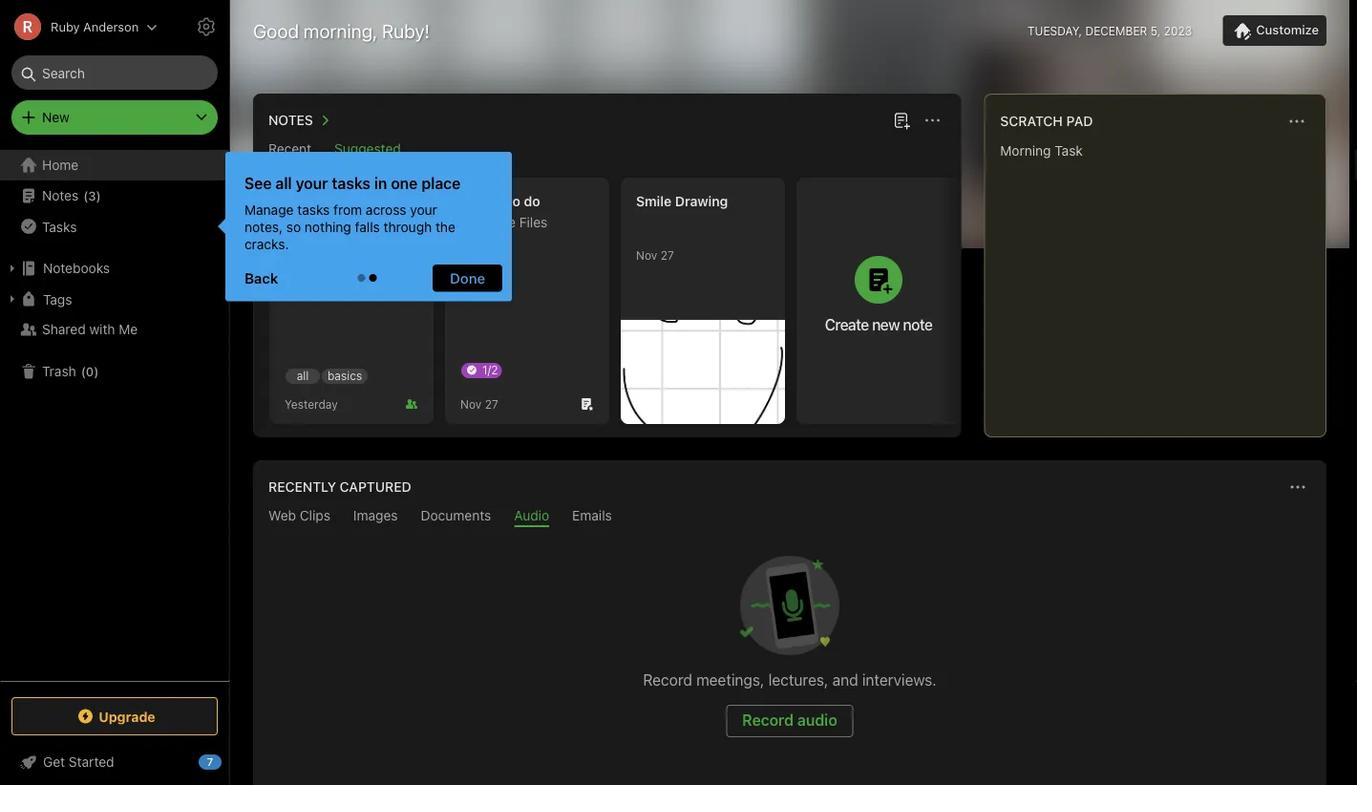 Task type: locate. For each thing, give the bounding box(es) containing it.
1 vertical spatial your
[[410, 202, 437, 218]]

tab list containing web clips
[[257, 508, 1323, 527]]

0 horizontal spatial all
[[276, 174, 292, 192]]

clips
[[300, 508, 330, 523]]

images tab
[[353, 508, 398, 527]]

0 vertical spatial (
[[83, 188, 88, 203]]

tuesday, december 5, 2023
[[1028, 24, 1192, 37]]

(
[[83, 188, 88, 203], [81, 364, 86, 378]]

your up grocery
[[296, 174, 328, 192]]

0 vertical spatial tab list
[[257, 141, 957, 160]]

nov 27 down smile
[[636, 248, 674, 262]]

0 vertical spatial record
[[643, 671, 692, 689]]

to
[[508, 193, 521, 209]]

) right trash
[[94, 364, 99, 378]]

from
[[333, 202, 362, 218]]

) inside trash ( 0 )
[[94, 364, 99, 378]]

0 vertical spatial 27
[[661, 248, 674, 262]]

0 vertical spatial notes
[[268, 112, 313, 128]]

shared
[[42, 321, 86, 337]]

( down home link
[[83, 188, 88, 203]]

scratch
[[1000, 113, 1063, 129]]

tree
[[0, 150, 229, 680]]

notes up recent
[[268, 112, 313, 128]]

Start writing… text field
[[1000, 142, 1325, 421]]

sugar
[[348, 214, 384, 230]]

your
[[296, 174, 328, 192], [410, 202, 437, 218]]

trash ( 0 )
[[42, 363, 99, 379]]

0 horizontal spatial tasks
[[297, 202, 330, 218]]

customize button
[[1223, 15, 1327, 46]]

across
[[366, 202, 406, 218]]

( right trash
[[81, 364, 86, 378]]

1 horizontal spatial your
[[410, 202, 437, 218]]

27
[[661, 248, 674, 262], [485, 397, 498, 411]]

0 vertical spatial )
[[96, 188, 101, 203]]

( inside notes ( 3 )
[[83, 188, 88, 203]]

None search field
[[25, 55, 204, 90]]

0 horizontal spatial 27
[[485, 397, 498, 411]]

cracks.
[[245, 236, 289, 252]]

tasks
[[332, 174, 371, 192], [297, 202, 330, 218]]

record left meetings, in the bottom right of the page
[[643, 671, 692, 689]]

notes for notes ( 3 )
[[42, 188, 79, 203]]

( inside trash ( 0 )
[[81, 364, 86, 378]]

1 horizontal spatial record
[[742, 711, 794, 729]]

3
[[88, 188, 96, 203]]

smile
[[636, 193, 672, 209]]

0 horizontal spatial notes
[[42, 188, 79, 203]]

your up through
[[410, 202, 437, 218]]

record inside button
[[742, 711, 794, 729]]

nov
[[636, 248, 657, 262], [460, 397, 482, 411]]

lectures,
[[769, 671, 828, 689]]

27 down smile
[[661, 248, 674, 262]]

) down home link
[[96, 188, 101, 203]]

1 tab list from the top
[[257, 141, 957, 160]]

things
[[460, 193, 504, 209]]

1 horizontal spatial nov 27
[[636, 248, 674, 262]]

) inside notes ( 3 )
[[96, 188, 101, 203]]

tags button
[[0, 284, 228, 314]]

tasks up nothing
[[297, 202, 330, 218]]

tab list containing recent
[[257, 141, 957, 160]]

milk
[[285, 214, 310, 230]]

create new note button
[[797, 178, 961, 424]]

1 vertical spatial record
[[742, 711, 794, 729]]

thumbnail image
[[621, 320, 785, 424]]

all right see
[[276, 174, 292, 192]]

1 vertical spatial nov
[[460, 397, 482, 411]]

through
[[384, 219, 432, 235]]

record down record meetings, lectures, and interviews.
[[742, 711, 794, 729]]

scratch pad button
[[997, 110, 1093, 133]]

0 vertical spatial all
[[276, 174, 292, 192]]

home link
[[0, 150, 229, 181]]

me
[[119, 321, 138, 337]]

tab list
[[257, 141, 957, 160], [257, 508, 1323, 527]]

1 vertical spatial )
[[94, 364, 99, 378]]

shared with me
[[42, 321, 138, 337]]

1 vertical spatial tab list
[[257, 508, 1323, 527]]

1 horizontal spatial notes
[[268, 112, 313, 128]]

grocery list milk eggs sugar cheese
[[285, 193, 384, 247]]

1 horizontal spatial nov
[[636, 248, 657, 262]]

with
[[89, 321, 115, 337]]

falls
[[355, 219, 380, 235]]

all up yesterday on the left of the page
[[297, 369, 309, 383]]

good
[[253, 19, 299, 42]]

settings image
[[195, 15, 218, 38]]

1 horizontal spatial tasks
[[332, 174, 371, 192]]

0 vertical spatial your
[[296, 174, 328, 192]]

notes,
[[245, 219, 283, 235]]

0 horizontal spatial your
[[296, 174, 328, 192]]

tuesday,
[[1028, 24, 1082, 37]]

notes ( 3 )
[[42, 188, 101, 203]]

web clips
[[268, 508, 330, 523]]

note
[[903, 315, 933, 333]]

organize
[[460, 214, 516, 230]]

( for trash
[[81, 364, 86, 378]]

0 vertical spatial tasks
[[332, 174, 371, 192]]

notes button
[[265, 109, 336, 132]]

things to do organize files
[[460, 193, 548, 230]]

Search text field
[[25, 55, 204, 90]]

december
[[1085, 24, 1148, 37]]

1 vertical spatial 27
[[485, 397, 498, 411]]

0 vertical spatial nov
[[636, 248, 657, 262]]

1 vertical spatial notes
[[42, 188, 79, 203]]

captured
[[340, 479, 411, 495]]

tasks up the list
[[332, 174, 371, 192]]

1 vertical spatial all
[[297, 369, 309, 383]]

1 vertical spatial (
[[81, 364, 86, 378]]

documents tab
[[421, 508, 491, 527]]

2 tab list from the top
[[257, 508, 1323, 527]]

recently captured
[[268, 479, 411, 495]]

morning,
[[304, 19, 377, 42]]

notes for notes
[[268, 112, 313, 128]]

audio
[[798, 711, 837, 729]]

notes inside button
[[268, 112, 313, 128]]

nov 27 down 1/2
[[460, 397, 498, 411]]

notes down home
[[42, 188, 79, 203]]

0 horizontal spatial nov 27
[[460, 397, 498, 411]]

) for notes
[[96, 188, 101, 203]]

0 horizontal spatial record
[[643, 671, 692, 689]]

notes
[[268, 112, 313, 128], [42, 188, 79, 203]]

record
[[643, 671, 692, 689], [742, 711, 794, 729]]

0 vertical spatial nov 27
[[636, 248, 674, 262]]

27 down 1/2
[[485, 397, 498, 411]]



Task type: vqa. For each thing, say whether or not it's contained in the screenshot.
Account field
no



Task type: describe. For each thing, give the bounding box(es) containing it.
so
[[286, 219, 301, 235]]

create
[[825, 315, 869, 333]]

create new note
[[825, 315, 933, 333]]

trash
[[42, 363, 76, 379]]

tab list for notes
[[257, 141, 957, 160]]

1/2
[[482, 363, 498, 376]]

basics
[[328, 369, 362, 383]]

recently
[[268, 479, 336, 495]]

in
[[374, 174, 387, 192]]

cheese
[[285, 232, 331, 247]]

web
[[268, 508, 296, 523]]

tags
[[43, 291, 72, 307]]

all inside "see all your tasks in one place manage tasks from across your notes, so nothing falls through the cracks."
[[276, 174, 292, 192]]

0 horizontal spatial nov
[[460, 397, 482, 411]]

meetings,
[[696, 671, 765, 689]]

pad
[[1066, 113, 1093, 129]]

record for record meetings, lectures, and interviews.
[[643, 671, 692, 689]]

record for record audio
[[742, 711, 794, 729]]

home
[[42, 157, 79, 173]]

expand tags image
[[5, 291, 20, 307]]

good morning, ruby!
[[253, 19, 430, 42]]

record audio button
[[726, 705, 854, 737]]

suggested tab
[[334, 141, 401, 160]]

back
[[245, 270, 278, 286]]

new
[[872, 315, 900, 333]]

2023
[[1164, 24, 1192, 37]]

images
[[353, 508, 398, 523]]

suggested
[[334, 141, 401, 157]]

shared with me link
[[0, 314, 228, 345]]

recently captured button
[[265, 476, 411, 499]]

eggs
[[313, 214, 344, 230]]

interviews.
[[862, 671, 937, 689]]

done button
[[433, 264, 502, 292]]

record audio
[[742, 711, 837, 729]]

emails tab
[[572, 508, 612, 527]]

( for notes
[[83, 188, 88, 203]]

1 horizontal spatial 27
[[661, 248, 674, 262]]

upgrade
[[99, 708, 155, 724]]

nothing
[[305, 219, 351, 235]]

back button
[[235, 264, 295, 292]]

audio tab
[[514, 508, 549, 527]]

list
[[340, 193, 363, 209]]

recent
[[268, 141, 312, 157]]

one
[[391, 174, 418, 192]]

documents
[[421, 508, 491, 523]]

expand notebooks image
[[5, 261, 20, 276]]

emails
[[572, 508, 612, 523]]

scratch pad
[[1000, 113, 1093, 129]]

smile drawing
[[636, 193, 728, 209]]

) for trash
[[94, 364, 99, 378]]

1 vertical spatial nov 27
[[460, 397, 498, 411]]

0
[[86, 364, 94, 378]]

drawing
[[675, 193, 728, 209]]

notebooks
[[43, 260, 110, 276]]

do
[[524, 193, 540, 209]]

done
[[450, 270, 485, 286]]

tree containing home
[[0, 150, 229, 680]]

grocery
[[285, 193, 336, 209]]

audio
[[514, 508, 549, 523]]

new button
[[11, 100, 218, 135]]

place
[[422, 174, 461, 192]]

tab list for recently captured
[[257, 508, 1323, 527]]

1 vertical spatial tasks
[[297, 202, 330, 218]]

1 horizontal spatial all
[[297, 369, 309, 383]]

recent tab
[[268, 141, 312, 160]]

files
[[519, 214, 548, 230]]

yesterday
[[285, 397, 338, 411]]

and
[[832, 671, 858, 689]]

see all your tasks in one place manage tasks from across your notes, so nothing falls through the cracks.
[[245, 174, 461, 252]]

5,
[[1151, 24, 1161, 37]]

upgrade button
[[11, 697, 218, 735]]

record meetings, lectures, and interviews.
[[643, 671, 937, 689]]

the
[[436, 219, 455, 235]]

ruby!
[[382, 19, 430, 42]]

manage
[[245, 202, 294, 218]]

customize
[[1256, 23, 1319, 37]]

new
[[42, 109, 70, 125]]

web clips tab
[[268, 508, 330, 527]]

notebooks link
[[0, 253, 228, 284]]

see
[[245, 174, 272, 192]]



